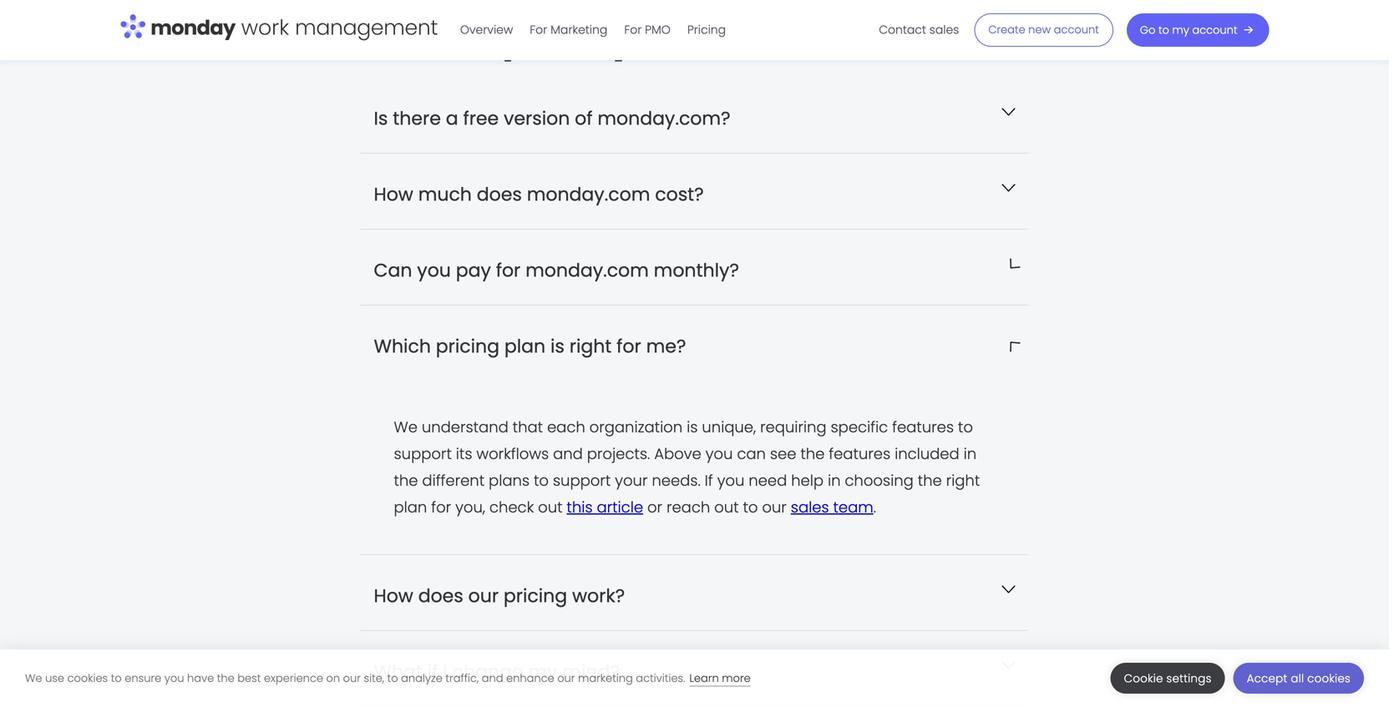 Task type: locate. For each thing, give the bounding box(es) containing it.
0 horizontal spatial out
[[538, 497, 563, 518]]

in right included
[[964, 444, 977, 465]]

is
[[374, 106, 388, 131]]

1 vertical spatial support
[[553, 470, 611, 492]]

all
[[1291, 671, 1304, 687]]

0 vertical spatial how
[[374, 182, 413, 207]]

0 vertical spatial monday.com
[[527, 182, 650, 207]]

for pmo link
[[616, 17, 679, 43]]

sales
[[930, 22, 959, 38], [791, 497, 829, 518]]

marketing
[[578, 671, 633, 686]]

and inside 'dialog'
[[482, 671, 503, 686]]

our inside which pricing plan is right for me? "region"
[[762, 497, 787, 518]]

which pricing plan is right for me? button
[[361, 306, 1029, 381]]

settings
[[1167, 671, 1212, 687]]

we inside we understand that each organization is unique, requiring specific features to support its workflows and projects. above you can see the features included in the different plans to support your needs. if you need help in choosing the right plan for you, check out
[[394, 417, 418, 438]]

this article link
[[567, 497, 643, 518]]

sales team link
[[791, 497, 874, 518]]

more
[[722, 671, 751, 686]]

cookies
[[67, 671, 108, 686], [1308, 671, 1351, 687]]

1 horizontal spatial pricing
[[504, 583, 567, 609]]

1 horizontal spatial account
[[1193, 23, 1238, 38]]

1 vertical spatial and
[[482, 671, 503, 686]]

0 vertical spatial plan
[[505, 334, 546, 359]]

1 horizontal spatial is
[[687, 417, 698, 438]]

which pricing plan is right for me?
[[374, 334, 686, 359]]

1 horizontal spatial we
[[394, 417, 418, 438]]

plan
[[505, 334, 546, 359], [394, 497, 427, 518]]

0 vertical spatial right
[[570, 334, 612, 359]]

monday.com inside 'dropdown button'
[[526, 258, 649, 283]]

0 horizontal spatial pricing
[[436, 334, 500, 359]]

1 horizontal spatial support
[[553, 470, 611, 492]]

1 horizontal spatial out
[[715, 497, 739, 518]]

which pricing plan is right for me? region
[[394, 414, 996, 521]]

how up we use cookies to ensure you have the best experience on our site, to analyze traffic, and enhance our marketing activities. learn more at bottom
[[374, 583, 413, 609]]

to
[[1159, 23, 1170, 38], [958, 417, 973, 438], [534, 470, 549, 492], [743, 497, 758, 518], [111, 671, 122, 686], [387, 671, 398, 686]]

accept
[[1247, 671, 1288, 687]]

to right the go
[[1159, 23, 1170, 38]]

is
[[551, 334, 565, 359], [687, 417, 698, 438]]

0 horizontal spatial sales
[[791, 497, 829, 518]]

the inside 'dialog'
[[217, 671, 235, 686]]

each
[[547, 417, 585, 438]]

is down can you pay for monday.com monthly?
[[551, 334, 565, 359]]

right down included
[[946, 470, 980, 492]]

plan up that
[[505, 334, 546, 359]]

monday.com
[[527, 182, 650, 207], [526, 258, 649, 283]]

included
[[895, 444, 960, 465]]

for
[[496, 258, 521, 283], [617, 334, 641, 359], [431, 497, 451, 518]]

we inside 'dialog'
[[25, 671, 42, 686]]

to inside button
[[1159, 23, 1170, 38]]

1 horizontal spatial does
[[477, 182, 522, 207]]

how inside how does our pricing work? dropdown button
[[374, 583, 413, 609]]

we for we understand that each organization is unique, requiring specific features to support its workflows and projects. above you can see the features included in the different plans to support your needs. if you need help in choosing the right plan for you, check out
[[394, 417, 418, 438]]

2 for from the left
[[624, 22, 642, 38]]

0 horizontal spatial for
[[530, 22, 547, 38]]

reach
[[667, 497, 710, 518]]

0 horizontal spatial right
[[570, 334, 612, 359]]

pricing left the work?
[[504, 583, 567, 609]]

1 horizontal spatial cookies
[[1308, 671, 1351, 687]]

understand
[[422, 417, 509, 438]]

have
[[187, 671, 214, 686]]

help
[[791, 470, 824, 492]]

0 horizontal spatial for
[[431, 497, 451, 518]]

does
[[477, 182, 522, 207], [418, 583, 464, 609]]

site,
[[364, 671, 384, 686]]

1 for from the left
[[530, 22, 547, 38]]

support up different
[[394, 444, 452, 465]]

for left the me?
[[617, 334, 641, 359]]

1 vertical spatial sales
[[791, 497, 829, 518]]

questions
[[768, 13, 960, 65]]

1 vertical spatial for
[[617, 334, 641, 359]]

2 vertical spatial for
[[431, 497, 451, 518]]

cookie settings
[[1124, 671, 1212, 687]]

go
[[1140, 23, 1156, 38]]

contact sales link
[[871, 17, 968, 43]]

how for how much does monday.com cost?
[[374, 182, 413, 207]]

sales inside which pricing plan is right for me? "region"
[[791, 497, 829, 518]]

1 vertical spatial in
[[828, 470, 841, 492]]

cookies right use
[[67, 671, 108, 686]]

2 out from the left
[[715, 497, 739, 518]]

0 horizontal spatial plan
[[394, 497, 427, 518]]

0 vertical spatial pricing
[[436, 334, 500, 359]]

create new account button
[[974, 13, 1114, 47]]

monday.com inside dropdown button
[[527, 182, 650, 207]]

account right new
[[1054, 22, 1099, 37]]

for left you,
[[431, 497, 451, 518]]

2 cookies from the left
[[1308, 671, 1351, 687]]

account right my
[[1193, 23, 1238, 38]]

pricing right which
[[436, 334, 500, 359]]

account
[[1054, 22, 1099, 37], [1193, 23, 1238, 38]]

1 vertical spatial does
[[418, 583, 464, 609]]

dialog
[[0, 650, 1389, 708]]

in
[[964, 444, 977, 465], [828, 470, 841, 492]]

0 horizontal spatial is
[[551, 334, 565, 359]]

pricing link
[[679, 17, 735, 43]]

1 vertical spatial is
[[687, 417, 698, 438]]

how left much
[[374, 182, 413, 207]]

you
[[417, 258, 451, 283], [706, 444, 733, 465], [717, 470, 745, 492], [164, 671, 184, 686]]

0 horizontal spatial does
[[418, 583, 464, 609]]

1 horizontal spatial sales
[[930, 22, 959, 38]]

0 horizontal spatial support
[[394, 444, 452, 465]]

0 vertical spatial in
[[964, 444, 977, 465]]

go to my account button
[[1127, 13, 1270, 47]]

accept all cookies
[[1247, 671, 1351, 687]]

support up this
[[553, 470, 611, 492]]

for right pay
[[496, 258, 521, 283]]

1 horizontal spatial features
[[892, 417, 954, 438]]

0 horizontal spatial in
[[828, 470, 841, 492]]

this
[[567, 497, 593, 518]]

1 vertical spatial pricing
[[504, 583, 567, 609]]

learn
[[690, 671, 719, 686]]

we left understand
[[394, 417, 418, 438]]

frequently
[[430, 13, 635, 65]]

in up sales team link at the right of page
[[828, 470, 841, 492]]

monday.com?
[[598, 106, 731, 131]]

learn more link
[[690, 671, 751, 687]]

accept all cookies button
[[1234, 663, 1364, 694]]

1 horizontal spatial for
[[624, 22, 642, 38]]

1 vertical spatial right
[[946, 470, 980, 492]]

our
[[762, 497, 787, 518], [468, 583, 499, 609], [343, 671, 361, 686], [557, 671, 575, 686]]

2 horizontal spatial for
[[617, 334, 641, 359]]

1 vertical spatial plan
[[394, 497, 427, 518]]

how does our pricing work? button
[[361, 555, 1029, 631]]

sales right contact
[[930, 22, 959, 38]]

if
[[705, 470, 713, 492]]

plan down different
[[394, 497, 427, 518]]

or
[[647, 497, 663, 518]]

cookies inside accept all cookies button
[[1308, 671, 1351, 687]]

0 horizontal spatial cookies
[[67, 671, 108, 686]]

1 vertical spatial features
[[829, 444, 891, 465]]

experience
[[264, 671, 323, 686]]

0 vertical spatial is
[[551, 334, 565, 359]]

0 vertical spatial sales
[[930, 22, 959, 38]]

monthly?
[[654, 258, 739, 283]]

1 out from the left
[[538, 497, 563, 518]]

1 horizontal spatial right
[[946, 470, 980, 492]]

workflows
[[477, 444, 549, 465]]

monday.com work management image
[[120, 11, 439, 46]]

how inside how much does monday.com cost? dropdown button
[[374, 182, 413, 207]]

cookies right all
[[1308, 671, 1351, 687]]

1 horizontal spatial for
[[496, 258, 521, 283]]

0 vertical spatial and
[[553, 444, 583, 465]]

right
[[570, 334, 612, 359], [946, 470, 980, 492]]

and right traffic,
[[482, 671, 503, 686]]

for left pmo
[[624, 22, 642, 38]]

this article or reach out to our sales team .
[[567, 497, 876, 518]]

1 vertical spatial monday.com
[[526, 258, 649, 283]]

features up included
[[892, 417, 954, 438]]

right inside dropdown button
[[570, 334, 612, 359]]

and down each
[[553, 444, 583, 465]]

sales down the help at the bottom of page
[[791, 497, 829, 518]]

we left use
[[25, 671, 42, 686]]

0 horizontal spatial we
[[25, 671, 42, 686]]

pricing
[[436, 334, 500, 359], [504, 583, 567, 609]]

1 vertical spatial how
[[374, 583, 413, 609]]

0 horizontal spatial and
[[482, 671, 503, 686]]

right left the me?
[[570, 334, 612, 359]]

your
[[615, 470, 648, 492]]

you left pay
[[417, 258, 451, 283]]

0 vertical spatial features
[[892, 417, 954, 438]]

1 vertical spatial we
[[25, 671, 42, 686]]

2 how from the top
[[374, 583, 413, 609]]

1 how from the top
[[374, 182, 413, 207]]

the left best
[[217, 671, 235, 686]]

plan inside dropdown button
[[505, 334, 546, 359]]

features down specific
[[829, 444, 891, 465]]

1 cookies from the left
[[67, 671, 108, 686]]

is up above
[[687, 417, 698, 438]]

out left this
[[538, 497, 563, 518]]

you left have
[[164, 671, 184, 686]]

out right reach
[[715, 497, 739, 518]]

0 horizontal spatial features
[[829, 444, 891, 465]]

pay
[[456, 258, 491, 283]]

for left the marketing
[[530, 22, 547, 38]]

support
[[394, 444, 452, 465], [553, 470, 611, 492]]

need
[[749, 470, 787, 492]]

1 horizontal spatial and
[[553, 444, 583, 465]]

0 vertical spatial we
[[394, 417, 418, 438]]

1 horizontal spatial plan
[[505, 334, 546, 359]]

to right site,
[[387, 671, 398, 686]]

different
[[422, 470, 485, 492]]

0 vertical spatial for
[[496, 258, 521, 283]]

cookies for all
[[1308, 671, 1351, 687]]

and inside we understand that each organization is unique, requiring specific features to support its workflows and projects. above you can see the features included in the different plans to support your needs. if you need help in choosing the right plan for you, check out
[[553, 444, 583, 465]]

is there a free version of monday.com?
[[374, 106, 731, 131]]



Task type: describe. For each thing, give the bounding box(es) containing it.
pmo
[[645, 22, 671, 38]]

you inside can you pay for monday.com monthly? 'dropdown button'
[[417, 258, 451, 283]]

pricing
[[687, 22, 726, 38]]

we use cookies to ensure you have the best experience on our site, to analyze traffic, and enhance our marketing activities. learn more
[[25, 671, 751, 686]]

how much does monday.com cost? button
[[361, 154, 1029, 229]]

can you pay for monday.com monthly? button
[[361, 230, 1029, 305]]

cookies for use
[[67, 671, 108, 686]]

dialog containing cookie settings
[[0, 650, 1389, 708]]

that
[[513, 417, 543, 438]]

new
[[1029, 22, 1051, 37]]

contact sales
[[879, 22, 959, 38]]

for for for marketing
[[530, 22, 547, 38]]

overview
[[460, 22, 513, 38]]

for pmo
[[624, 22, 671, 38]]

unique,
[[702, 417, 756, 438]]

plans
[[489, 470, 530, 492]]

to down the need
[[743, 497, 758, 518]]

to up included
[[958, 417, 973, 438]]

.
[[874, 497, 876, 518]]

organization
[[590, 417, 683, 438]]

which
[[374, 334, 431, 359]]

can you pay for monday.com monthly?
[[374, 258, 739, 283]]

for marketing
[[530, 22, 608, 38]]

contact
[[879, 22, 926, 38]]

for inside we understand that each organization is unique, requiring specific features to support its workflows and projects. above you can see the features included in the different plans to support your needs. if you need help in choosing the right plan for you, check out
[[431, 497, 451, 518]]

can
[[374, 258, 412, 283]]

of
[[575, 106, 593, 131]]

you down unique,
[[706, 444, 733, 465]]

pricing inside which pricing plan is right for me? dropdown button
[[436, 334, 500, 359]]

create new account
[[989, 22, 1099, 37]]

article
[[597, 497, 643, 518]]

see
[[770, 444, 797, 465]]

you,
[[455, 497, 485, 518]]

best
[[238, 671, 261, 686]]

work?
[[572, 583, 625, 609]]

to left ensure
[[111, 671, 122, 686]]

the up the help at the bottom of page
[[801, 444, 825, 465]]

for marketing link
[[522, 17, 616, 43]]

is there a free version of monday.com? button
[[361, 78, 1029, 153]]

use
[[45, 671, 64, 686]]

how does our pricing work?
[[374, 583, 625, 609]]

specific
[[831, 417, 888, 438]]

frequently asked questions
[[430, 13, 960, 65]]

can
[[737, 444, 766, 465]]

for inside dropdown button
[[617, 334, 641, 359]]

how for how does our pricing work?
[[374, 583, 413, 609]]

0 horizontal spatial account
[[1054, 22, 1099, 37]]

my
[[1173, 23, 1190, 38]]

analyze
[[401, 671, 443, 686]]

you right 'if'
[[717, 470, 745, 492]]

there
[[393, 106, 441, 131]]

on
[[326, 671, 340, 686]]

we for we use cookies to ensure you have the best experience on our site, to analyze traffic, and enhance our marketing activities. learn more
[[25, 671, 42, 686]]

out inside we understand that each organization is unique, requiring specific features to support its workflows and projects. above you can see the features included in the different plans to support your needs. if you need help in choosing the right plan for you, check out
[[538, 497, 563, 518]]

sales inside 'contact sales' link
[[930, 22, 959, 38]]

much
[[418, 182, 472, 207]]

the left different
[[394, 470, 418, 492]]

is inside dropdown button
[[551, 334, 565, 359]]

create
[[989, 22, 1026, 37]]

free
[[463, 106, 499, 131]]

pricing inside how does our pricing work? dropdown button
[[504, 583, 567, 609]]

cookie
[[1124, 671, 1163, 687]]

above
[[654, 444, 702, 465]]

1 horizontal spatial in
[[964, 444, 977, 465]]

our inside dropdown button
[[468, 583, 499, 609]]

version
[[504, 106, 570, 131]]

the down included
[[918, 470, 942, 492]]

right inside we understand that each organization is unique, requiring specific features to support its workflows and projects. above you can see the features included in the different plans to support your needs. if you need help in choosing the right plan for you, check out
[[946, 470, 980, 492]]

a
[[446, 106, 458, 131]]

needs.
[[652, 470, 701, 492]]

marketing
[[551, 22, 608, 38]]

you inside 'dialog'
[[164, 671, 184, 686]]

0 vertical spatial does
[[477, 182, 522, 207]]

go to my account
[[1140, 23, 1238, 38]]

projects.
[[587, 444, 650, 465]]

for for for pmo
[[624, 22, 642, 38]]

overview link
[[452, 17, 522, 43]]

activities.
[[636, 671, 685, 686]]

main element
[[452, 0, 1270, 60]]

its
[[456, 444, 472, 465]]

0 vertical spatial support
[[394, 444, 452, 465]]

for inside 'dropdown button'
[[496, 258, 521, 283]]

is inside we understand that each organization is unique, requiring specific features to support its workflows and projects. above you can see the features included in the different plans to support your needs. if you need help in choosing the right plan for you, check out
[[687, 417, 698, 438]]

cookie settings button
[[1111, 663, 1225, 694]]

requiring
[[760, 417, 827, 438]]

to right plans
[[534, 470, 549, 492]]

check
[[490, 497, 534, 518]]

how much does monday.com cost?
[[374, 182, 704, 207]]

we understand that each organization is unique, requiring specific features to support its workflows and projects. above you can see the features included in the different plans to support your needs. if you need help in choosing the right plan for you, check out
[[394, 417, 980, 518]]

enhance
[[506, 671, 554, 686]]

asked
[[642, 13, 760, 65]]

plan inside we understand that each organization is unique, requiring specific features to support its workflows and projects. above you can see the features included in the different plans to support your needs. if you need help in choosing the right plan for you, check out
[[394, 497, 427, 518]]

choosing
[[845, 470, 914, 492]]

team
[[833, 497, 874, 518]]



Task type: vqa. For each thing, say whether or not it's contained in the screenshot.
model?
no



